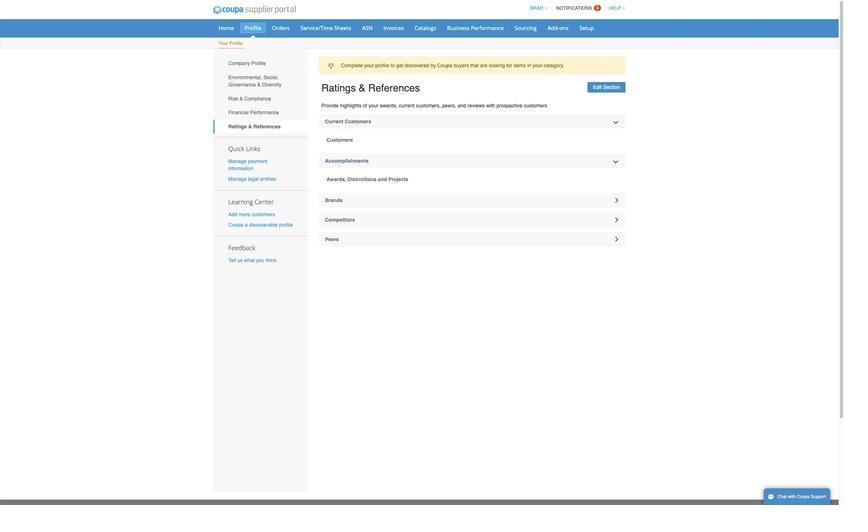 Task type: vqa. For each thing, say whether or not it's contained in the screenshot.
fifth Request from the top
no



Task type: locate. For each thing, give the bounding box(es) containing it.
notifications
[[557, 5, 593, 11]]

invoices
[[384, 24, 404, 32]]

0
[[597, 5, 599, 11]]

create a discoverable profile
[[228, 222, 293, 228]]

orders
[[272, 24, 290, 32]]

financial performance
[[228, 110, 279, 116]]

1 vertical spatial coupa
[[798, 495, 810, 500]]

sourcing
[[515, 24, 537, 32]]

company
[[228, 61, 250, 66]]

with inside button
[[789, 495, 796, 500]]

environmental,
[[228, 75, 262, 80]]

current customers heading
[[319, 114, 626, 129]]

0 vertical spatial customers
[[345, 119, 372, 125]]

0 vertical spatial profile
[[245, 24, 261, 32]]

asn
[[362, 24, 373, 32]]

1 vertical spatial performance
[[250, 110, 279, 116]]

performance
[[471, 24, 504, 32], [250, 110, 279, 116]]

ratings
[[322, 82, 356, 94], [228, 124, 247, 130]]

highlights
[[340, 103, 362, 109]]

quick links
[[228, 144, 261, 153]]

brad link
[[527, 5, 548, 11]]

1 horizontal spatial customers
[[524, 103, 548, 109]]

manage
[[228, 158, 247, 164], [228, 176, 247, 182]]

competitors heading
[[319, 213, 626, 227]]

ratings down financial on the left top of page
[[228, 124, 247, 130]]

performance right business
[[471, 24, 504, 32]]

business performance link
[[443, 22, 509, 33]]

learning
[[228, 198, 253, 206]]

1 horizontal spatial ratings
[[322, 82, 356, 94]]

coupa left support in the bottom of the page
[[798, 495, 810, 500]]

customers up discoverable
[[252, 212, 275, 218]]

manage down information
[[228, 176, 247, 182]]

references up awards,
[[368, 82, 420, 94]]

0 horizontal spatial coupa
[[438, 63, 453, 69]]

0 horizontal spatial with
[[487, 103, 496, 109]]

orders link
[[268, 22, 295, 33]]

sourcing link
[[510, 22, 542, 33]]

& up of
[[359, 82, 366, 94]]

tell us what you think button
[[228, 257, 277, 264]]

with
[[487, 103, 496, 109], [789, 495, 796, 500]]

current
[[399, 103, 415, 109]]

with right "reviews"
[[487, 103, 496, 109]]

your right the complete
[[364, 63, 374, 69]]

company profile link
[[213, 56, 308, 70]]

1 vertical spatial ratings
[[228, 124, 247, 130]]

profile down coupa supplier portal image
[[245, 24, 261, 32]]

1 vertical spatial profile
[[230, 41, 243, 46]]

profile up environmental, social, governance & diversity link at the top left
[[252, 61, 266, 66]]

1 horizontal spatial references
[[368, 82, 420, 94]]

what
[[244, 258, 255, 264]]

with right chat
[[789, 495, 796, 500]]

coupa
[[438, 63, 453, 69], [798, 495, 810, 500]]

manage for manage legal entities
[[228, 176, 247, 182]]

entities
[[260, 176, 276, 182]]

performance up ratings & references link
[[250, 110, 279, 116]]

company profile
[[228, 61, 266, 66]]

complete your profile to get discovered by coupa buyers that are looking for items in your category. alert
[[319, 56, 626, 75]]

1 manage from the top
[[228, 158, 247, 164]]

coupa right by
[[438, 63, 453, 69]]

1 horizontal spatial profile
[[376, 63, 390, 69]]

customers down current
[[327, 137, 353, 143]]

profile left to
[[376, 63, 390, 69]]

manage inside manage payment information
[[228, 158, 247, 164]]

& left diversity
[[258, 82, 261, 88]]

governance
[[228, 82, 256, 88]]

add more customers link
[[228, 212, 275, 218]]

0 horizontal spatial ratings
[[228, 124, 247, 130]]

performance for business performance
[[471, 24, 504, 32]]

ratings & references
[[322, 82, 420, 94], [228, 124, 281, 130]]

manage legal entities
[[228, 176, 276, 182]]

discoverable
[[249, 222, 278, 228]]

1 vertical spatial customers
[[327, 137, 353, 143]]

1 vertical spatial customers
[[252, 212, 275, 218]]

1 vertical spatial profile
[[279, 222, 293, 228]]

& right risk in the top of the page
[[240, 96, 243, 102]]

1 horizontal spatial with
[[789, 495, 796, 500]]

ratings & references link
[[213, 120, 308, 134]]

peers heading
[[319, 232, 626, 247]]

customers inside dropdown button
[[345, 119, 372, 125]]

ratings & references down financial performance
[[228, 124, 281, 130]]

& inside the environmental, social, governance & diversity
[[258, 82, 261, 88]]

1 horizontal spatial ratings & references
[[322, 82, 420, 94]]

risk
[[228, 96, 238, 102]]

ratings inside ratings & references link
[[228, 124, 247, 130]]

invoices link
[[379, 22, 409, 33]]

1 vertical spatial ratings & references
[[228, 124, 281, 130]]

links
[[246, 144, 261, 153]]

and right the peers,
[[458, 103, 467, 109]]

0 horizontal spatial and
[[378, 177, 387, 182]]

0 horizontal spatial performance
[[250, 110, 279, 116]]

a
[[245, 222, 248, 228]]

manage for manage payment information
[[228, 158, 247, 164]]

1 vertical spatial and
[[378, 177, 387, 182]]

environmental, social, governance & diversity
[[228, 75, 282, 88]]

customers right prospective
[[524, 103, 548, 109]]

reviews
[[468, 103, 485, 109]]

2 manage from the top
[[228, 176, 247, 182]]

edit section link
[[588, 82, 626, 93]]

0 vertical spatial profile
[[376, 63, 390, 69]]

create a discoverable profile link
[[228, 222, 293, 228]]

0 horizontal spatial profile
[[279, 222, 293, 228]]

profile right your
[[230, 41, 243, 46]]

0 vertical spatial manage
[[228, 158, 247, 164]]

awards,
[[380, 103, 398, 109]]

0 vertical spatial ratings
[[322, 82, 356, 94]]

service/time sheets link
[[296, 22, 356, 33]]

home
[[219, 24, 234, 32]]

and left projects
[[378, 177, 387, 182]]

profile
[[376, 63, 390, 69], [279, 222, 293, 228]]

profile right discoverable
[[279, 222, 293, 228]]

add
[[228, 212, 238, 218]]

accomplishments button
[[319, 154, 626, 168]]

section
[[604, 84, 621, 90]]

0 horizontal spatial customers
[[252, 212, 275, 218]]

us
[[237, 258, 243, 264]]

0 vertical spatial customers
[[524, 103, 548, 109]]

that
[[471, 63, 479, 69]]

references down financial performance link
[[254, 124, 281, 130]]

references inside ratings & references link
[[254, 124, 281, 130]]

2 vertical spatial profile
[[252, 61, 266, 66]]

competitors
[[325, 217, 355, 223]]

sheets
[[335, 24, 351, 32]]

1 vertical spatial with
[[789, 495, 796, 500]]

customers
[[524, 103, 548, 109], [252, 212, 275, 218]]

payment
[[248, 158, 268, 164]]

manage up information
[[228, 158, 247, 164]]

0 vertical spatial performance
[[471, 24, 504, 32]]

profile
[[245, 24, 261, 32], [230, 41, 243, 46], [252, 61, 266, 66]]

1 horizontal spatial and
[[458, 103, 467, 109]]

awards, distinctions and projects
[[327, 177, 409, 182]]

navigation
[[527, 1, 626, 15]]

catalogs
[[415, 24, 437, 32]]

help link
[[606, 5, 626, 11]]

items
[[514, 63, 526, 69]]

for
[[507, 63, 513, 69]]

financial
[[228, 110, 249, 116]]

1 vertical spatial manage
[[228, 176, 247, 182]]

ratings & references up of
[[322, 82, 420, 94]]

0 horizontal spatial references
[[254, 124, 281, 130]]

environmental, social, governance & diversity link
[[213, 70, 308, 92]]

0 horizontal spatial ratings & references
[[228, 124, 281, 130]]

1 horizontal spatial performance
[[471, 24, 504, 32]]

1 horizontal spatial coupa
[[798, 495, 810, 500]]

1 vertical spatial references
[[254, 124, 281, 130]]

ratings up provide
[[322, 82, 356, 94]]

feedback
[[228, 244, 256, 252]]

customers down of
[[345, 119, 372, 125]]

0 vertical spatial coupa
[[438, 63, 453, 69]]

peers button
[[319, 232, 626, 247]]



Task type: describe. For each thing, give the bounding box(es) containing it.
discovered
[[405, 63, 430, 69]]

more
[[239, 212, 250, 218]]

your right of
[[369, 103, 379, 109]]

asn link
[[358, 22, 378, 33]]

social,
[[264, 75, 279, 80]]

navigation containing notifications 0
[[527, 1, 626, 15]]

financial performance link
[[213, 106, 308, 120]]

manage payment information
[[228, 158, 268, 171]]

risk & compliance link
[[213, 92, 308, 106]]

customers,
[[416, 103, 441, 109]]

current customers
[[325, 119, 372, 125]]

chat with coupa support
[[778, 495, 827, 500]]

learning center
[[228, 198, 274, 206]]

profile for company profile
[[252, 61, 266, 66]]

risk & compliance
[[228, 96, 271, 102]]

coupa inside button
[[798, 495, 810, 500]]

distinctions
[[348, 177, 377, 182]]

competitors button
[[319, 213, 626, 227]]

tell
[[228, 258, 236, 264]]

of
[[363, 103, 367, 109]]

your
[[219, 41, 228, 46]]

buyers
[[454, 63, 469, 69]]

provide highlights of your awards, current customers, peers, and reviews with prospective customers
[[322, 103, 548, 109]]

setup link
[[575, 22, 599, 33]]

your profile
[[219, 41, 243, 46]]

brands button
[[319, 193, 626, 208]]

tell us what you think
[[228, 258, 277, 264]]

service/time
[[301, 24, 333, 32]]

prospective
[[497, 103, 523, 109]]

brands
[[325, 198, 343, 203]]

add-ons link
[[543, 22, 574, 33]]

category.
[[544, 63, 565, 69]]

your right the in
[[533, 63, 543, 69]]

brad
[[531, 5, 544, 11]]

profile for your profile
[[230, 41, 243, 46]]

0 vertical spatial references
[[368, 82, 420, 94]]

diversity
[[262, 82, 282, 88]]

setup
[[580, 24, 595, 32]]

profile link
[[240, 22, 266, 33]]

current
[[325, 119, 344, 125]]

quick
[[228, 144, 245, 153]]

support
[[812, 495, 827, 500]]

manage payment information link
[[228, 158, 268, 171]]

accomplishments heading
[[319, 154, 626, 168]]

edit
[[594, 84, 602, 90]]

brands heading
[[319, 193, 626, 208]]

you
[[256, 258, 265, 264]]

& down financial performance
[[248, 124, 252, 130]]

notifications 0
[[557, 5, 599, 11]]

business performance
[[448, 24, 504, 32]]

add more customers
[[228, 212, 275, 218]]

coupa inside alert
[[438, 63, 453, 69]]

accomplishments
[[325, 158, 369, 164]]

compliance
[[245, 96, 271, 102]]

service/time sheets
[[301, 24, 351, 32]]

add-
[[548, 24, 560, 32]]

complete
[[341, 63, 363, 69]]

add-ons
[[548, 24, 569, 32]]

peers
[[325, 237, 339, 243]]

by
[[431, 63, 436, 69]]

manage legal entities link
[[228, 176, 276, 182]]

center
[[255, 198, 274, 206]]

complete your profile to get discovered by coupa buyers that are looking for items in your category.
[[341, 63, 565, 69]]

think
[[266, 258, 277, 264]]

to
[[391, 63, 395, 69]]

business
[[448, 24, 470, 32]]

performance for financial performance
[[250, 110, 279, 116]]

home link
[[214, 22, 239, 33]]

coupa supplier portal image
[[208, 1, 301, 19]]

in
[[528, 63, 532, 69]]

0 vertical spatial with
[[487, 103, 496, 109]]

0 vertical spatial and
[[458, 103, 467, 109]]

awards,
[[327, 177, 346, 182]]

projects
[[389, 177, 409, 182]]

ons
[[560, 24, 569, 32]]

chat
[[778, 495, 787, 500]]

0 vertical spatial ratings & references
[[322, 82, 420, 94]]

help
[[609, 5, 622, 11]]

looking
[[489, 63, 505, 69]]

are
[[481, 63, 488, 69]]

profile inside alert
[[376, 63, 390, 69]]

legal
[[248, 176, 259, 182]]

peers,
[[443, 103, 457, 109]]

information
[[228, 166, 254, 171]]

edit section
[[594, 84, 621, 90]]



